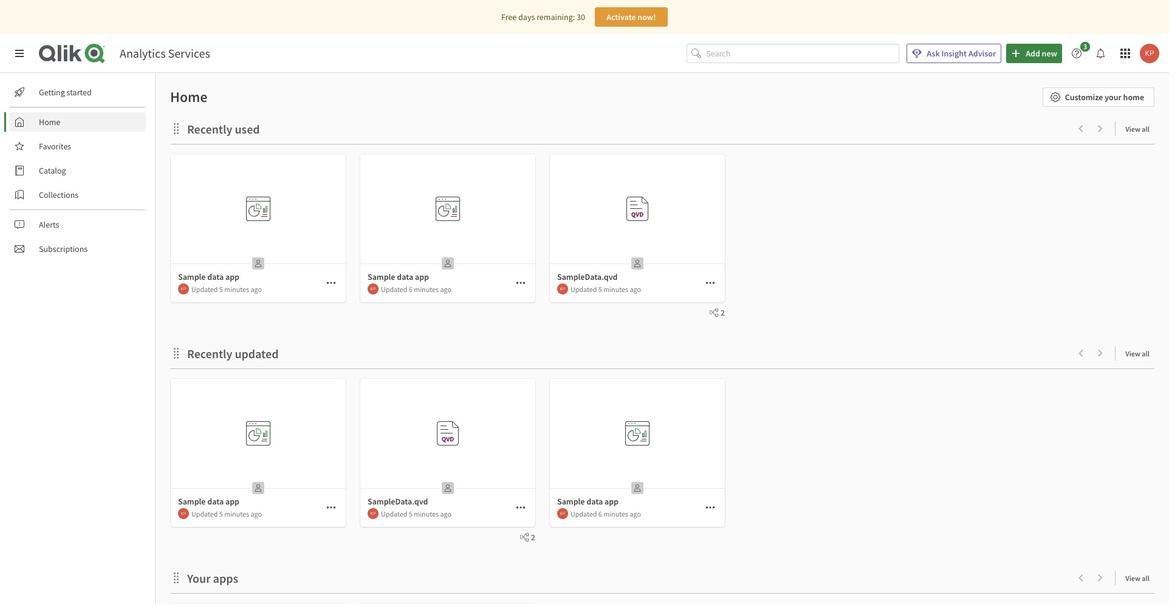Task type: locate. For each thing, give the bounding box(es) containing it.
3 all from the top
[[1143, 575, 1150, 584]]

1 vertical spatial 6
[[599, 510, 602, 519]]

1 horizontal spatial kendall parks image
[[368, 284, 379, 295]]

0 vertical spatial updated 6 minutes ago
[[381, 285, 452, 294]]

2 vertical spatial view all link
[[1126, 571, 1155, 586]]

all
[[1143, 125, 1150, 134], [1143, 350, 1150, 359], [1143, 575, 1150, 584]]

0 vertical spatial 6
[[409, 285, 413, 294]]

kendall parks image
[[1141, 44, 1160, 63], [558, 284, 568, 295], [178, 509, 189, 520], [368, 509, 379, 520], [558, 509, 568, 520]]

analytics services element
[[120, 46, 210, 61]]

view all link for recently updated
[[1126, 346, 1155, 361]]

move collection image left recently used
[[170, 123, 182, 135]]

1 vertical spatial home
[[39, 117, 60, 128]]

view all link for recently used
[[1126, 121, 1155, 136]]

home
[[1124, 92, 1145, 103]]

0 horizontal spatial 2 button
[[515, 533, 536, 544]]

move collection image
[[170, 572, 182, 585]]

1 horizontal spatial updated 6 minutes ago
[[571, 510, 641, 519]]

1 vertical spatial 2 button
[[515, 533, 536, 544]]

2 view all link from the top
[[1126, 346, 1155, 361]]

0 horizontal spatial home
[[39, 117, 60, 128]]

1 vertical spatial updated 6 minutes ago
[[571, 510, 641, 519]]

kendall parks image
[[178, 284, 189, 295], [368, 284, 379, 295]]

2 vertical spatial view all
[[1126, 575, 1150, 584]]

view
[[1126, 125, 1141, 134], [1126, 350, 1141, 359], [1126, 575, 1141, 584]]

more actions image
[[326, 278, 336, 288], [516, 278, 526, 288], [706, 278, 716, 288], [326, 503, 336, 513], [516, 503, 526, 513], [706, 503, 716, 513]]

2 vertical spatial view
[[1126, 575, 1141, 584]]

3 view all from the top
[[1126, 575, 1150, 584]]

new
[[1042, 48, 1058, 59]]

collections link
[[10, 185, 146, 205]]

add new button
[[1007, 44, 1063, 63]]

5
[[219, 285, 223, 294], [599, 285, 602, 294], [219, 510, 223, 519], [409, 510, 413, 519]]

recently updated link
[[187, 347, 284, 362]]

subscriptions
[[39, 244, 88, 255]]

0 vertical spatial recently
[[187, 122, 232, 137]]

2
[[721, 308, 725, 319], [531, 533, 536, 544]]

1 view all link from the top
[[1126, 121, 1155, 136]]

0 vertical spatial all
[[1143, 125, 1150, 134]]

view all link
[[1126, 121, 1155, 136], [1126, 346, 1155, 361], [1126, 571, 1155, 586]]

minutes
[[224, 285, 249, 294], [414, 285, 439, 294], [604, 285, 629, 294], [224, 510, 249, 519], [414, 510, 439, 519], [604, 510, 629, 519]]

updated 5 minutes ago
[[192, 285, 262, 294], [571, 285, 641, 294], [192, 510, 262, 519], [381, 510, 452, 519]]

0 vertical spatial 2
[[721, 308, 725, 319]]

1 vertical spatial view
[[1126, 350, 1141, 359]]

activate
[[607, 12, 636, 22]]

view all
[[1126, 125, 1150, 134], [1126, 350, 1150, 359], [1126, 575, 1150, 584]]

your apps link
[[187, 571, 243, 587]]

0 vertical spatial 2 button
[[705, 308, 725, 319]]

home main content
[[151, 73, 1170, 605]]

2 qlik sense group from the left
[[356, 599, 545, 605]]

recently left updated
[[187, 347, 233, 362]]

6
[[409, 285, 413, 294], [599, 510, 602, 519]]

home inside navigation pane element
[[39, 117, 60, 128]]

ago
[[251, 285, 262, 294], [440, 285, 452, 294], [630, 285, 641, 294], [251, 510, 262, 519], [440, 510, 452, 519], [630, 510, 641, 519]]

ask insight advisor
[[927, 48, 997, 59]]

home up favorites
[[39, 117, 60, 128]]

recently left used
[[187, 122, 232, 137]]

home down services
[[170, 88, 208, 106]]

free days remaining: 30
[[502, 12, 585, 22]]

searchbar element
[[687, 44, 900, 63]]

activate now!
[[607, 12, 656, 22]]

view all for your apps
[[1126, 575, 1150, 584]]

1 vertical spatial move collection image
[[170, 347, 182, 360]]

navigation pane element
[[0, 78, 155, 264]]

home
[[170, 88, 208, 106], [39, 117, 60, 128]]

days
[[519, 12, 535, 22]]

0 vertical spatial view
[[1126, 125, 1141, 134]]

recently used link
[[187, 122, 265, 137]]

1 horizontal spatial 6
[[599, 510, 602, 519]]

kendall parks image for updated 6 minutes ago
[[368, 284, 379, 295]]

your apps
[[187, 571, 238, 587]]

3 view all link from the top
[[1126, 571, 1155, 586]]

data
[[207, 272, 224, 283], [397, 272, 413, 283], [207, 497, 224, 508], [587, 497, 603, 508]]

0 vertical spatial view all
[[1126, 125, 1150, 134]]

1 vertical spatial recently
[[187, 347, 233, 362]]

0 vertical spatial move collection image
[[170, 123, 182, 135]]

0 vertical spatial view all link
[[1126, 121, 1155, 136]]

1 vertical spatial view all link
[[1126, 346, 1155, 361]]

sampledata.qvd
[[625, 252, 676, 261], [558, 272, 618, 283], [435, 477, 486, 486], [368, 497, 428, 508]]

0 vertical spatial home
[[170, 88, 208, 106]]

2 view all from the top
[[1126, 350, 1150, 359]]

all for your apps
[[1143, 575, 1150, 584]]

favorites
[[39, 141, 71, 152]]

recently
[[187, 122, 232, 137], [187, 347, 233, 362]]

2 all from the top
[[1143, 350, 1150, 359]]

1 all from the top
[[1143, 125, 1150, 134]]

1 horizontal spatial home
[[170, 88, 208, 106]]

1 horizontal spatial 2 button
[[705, 308, 725, 319]]

subscriptions link
[[10, 240, 146, 259]]

1 view from the top
[[1126, 125, 1141, 134]]

0 horizontal spatial kendall parks image
[[178, 284, 189, 295]]

sample data app
[[178, 272, 240, 283], [368, 272, 429, 283], [178, 497, 240, 508], [558, 497, 619, 508]]

2 button
[[705, 308, 725, 319], [515, 533, 536, 544]]

move collection image left recently updated
[[170, 347, 182, 360]]

kendall parks element
[[178, 284, 189, 295], [368, 284, 379, 295], [558, 284, 568, 295], [178, 509, 189, 520], [368, 509, 379, 520], [558, 509, 568, 520]]

Search text field
[[707, 44, 900, 63]]

0 horizontal spatial 6
[[409, 285, 413, 294]]

1 view all from the top
[[1126, 125, 1150, 134]]

1 vertical spatial all
[[1143, 350, 1150, 359]]

0 horizontal spatial updated 6 minutes ago
[[381, 285, 452, 294]]

3 view from the top
[[1126, 575, 1141, 584]]

3 button
[[1068, 42, 1094, 63]]

recently updated
[[187, 347, 279, 362]]

0 horizontal spatial 2
[[531, 533, 536, 544]]

2 kendall parks image from the left
[[368, 284, 379, 295]]

analytics
[[120, 46, 166, 61]]

1 kendall parks image from the left
[[178, 284, 189, 295]]

1 vertical spatial view all
[[1126, 350, 1150, 359]]

recently for recently used
[[187, 122, 232, 137]]

app
[[226, 272, 240, 283], [415, 272, 429, 283], [226, 497, 240, 508], [605, 497, 619, 508]]

updated 6 minutes ago
[[381, 285, 452, 294], [571, 510, 641, 519]]

2 vertical spatial all
[[1143, 575, 1150, 584]]

1 horizontal spatial 2
[[721, 308, 725, 319]]

updated
[[192, 285, 218, 294], [381, 285, 408, 294], [571, 285, 597, 294], [192, 510, 218, 519], [381, 510, 408, 519], [571, 510, 597, 519]]

customize
[[1066, 92, 1104, 103]]

sample
[[178, 272, 206, 283], [368, 272, 395, 283], [178, 497, 206, 508], [558, 497, 585, 508]]

qlik sense group
[[166, 599, 356, 605], [356, 599, 545, 605]]

your
[[1105, 92, 1122, 103]]

move collection image
[[170, 123, 182, 135], [170, 347, 182, 360]]

personal element
[[249, 254, 268, 274], [438, 254, 458, 274], [628, 254, 647, 274], [249, 479, 268, 499], [438, 479, 458, 499], [628, 479, 647, 499]]

your
[[187, 571, 211, 587]]

2 view from the top
[[1126, 350, 1141, 359]]

started
[[67, 87, 92, 98]]



Task type: describe. For each thing, give the bounding box(es) containing it.
getting started
[[39, 87, 92, 98]]

all for recently updated
[[1143, 350, 1150, 359]]

view for recently used
[[1126, 125, 1141, 134]]

customize your home button
[[1043, 88, 1155, 107]]

activate now! link
[[595, 7, 668, 27]]

add
[[1026, 48, 1041, 59]]

getting
[[39, 87, 65, 98]]

now!
[[638, 12, 656, 22]]

close sidebar menu image
[[15, 49, 24, 58]]

ask insight advisor button
[[907, 44, 1002, 63]]

catalog link
[[10, 161, 146, 181]]

apps
[[213, 571, 238, 587]]

home inside main content
[[170, 88, 208, 106]]

kendall parks image for updated 5 minutes ago
[[178, 284, 189, 295]]

1 vertical spatial 2
[[531, 533, 536, 544]]

collections
[[39, 190, 79, 201]]

ask
[[927, 48, 940, 59]]

analytics services
[[120, 46, 210, 61]]

alerts
[[39, 219, 59, 230]]

customize your home
[[1066, 92, 1145, 103]]

advisor
[[969, 48, 997, 59]]

3
[[1084, 42, 1088, 51]]

move collection image for recently updated
[[170, 347, 182, 360]]

recently used
[[187, 122, 260, 137]]

all for recently used
[[1143, 125, 1150, 134]]

view for recently updated
[[1126, 350, 1141, 359]]

view all link for your apps
[[1126, 571, 1155, 586]]

view all for recently updated
[[1126, 350, 1150, 359]]

used
[[235, 122, 260, 137]]

add new
[[1026, 48, 1058, 59]]

view all for recently used
[[1126, 125, 1150, 134]]

insight
[[942, 48, 967, 59]]

updated
[[235, 347, 279, 362]]

view for your apps
[[1126, 575, 1141, 584]]

alerts link
[[10, 215, 146, 235]]

remaining:
[[537, 12, 575, 22]]

services
[[168, 46, 210, 61]]

getting started link
[[10, 83, 146, 102]]

favorites link
[[10, 137, 146, 156]]

home link
[[10, 112, 146, 132]]

recently for recently updated
[[187, 347, 233, 362]]

1 qlik sense group from the left
[[166, 599, 356, 605]]

30
[[577, 12, 585, 22]]

move collection image for recently used
[[170, 123, 182, 135]]

catalog
[[39, 165, 66, 176]]

free
[[502, 12, 517, 22]]



Task type: vqa. For each thing, say whether or not it's contained in the screenshot.
bottom CREATE
no



